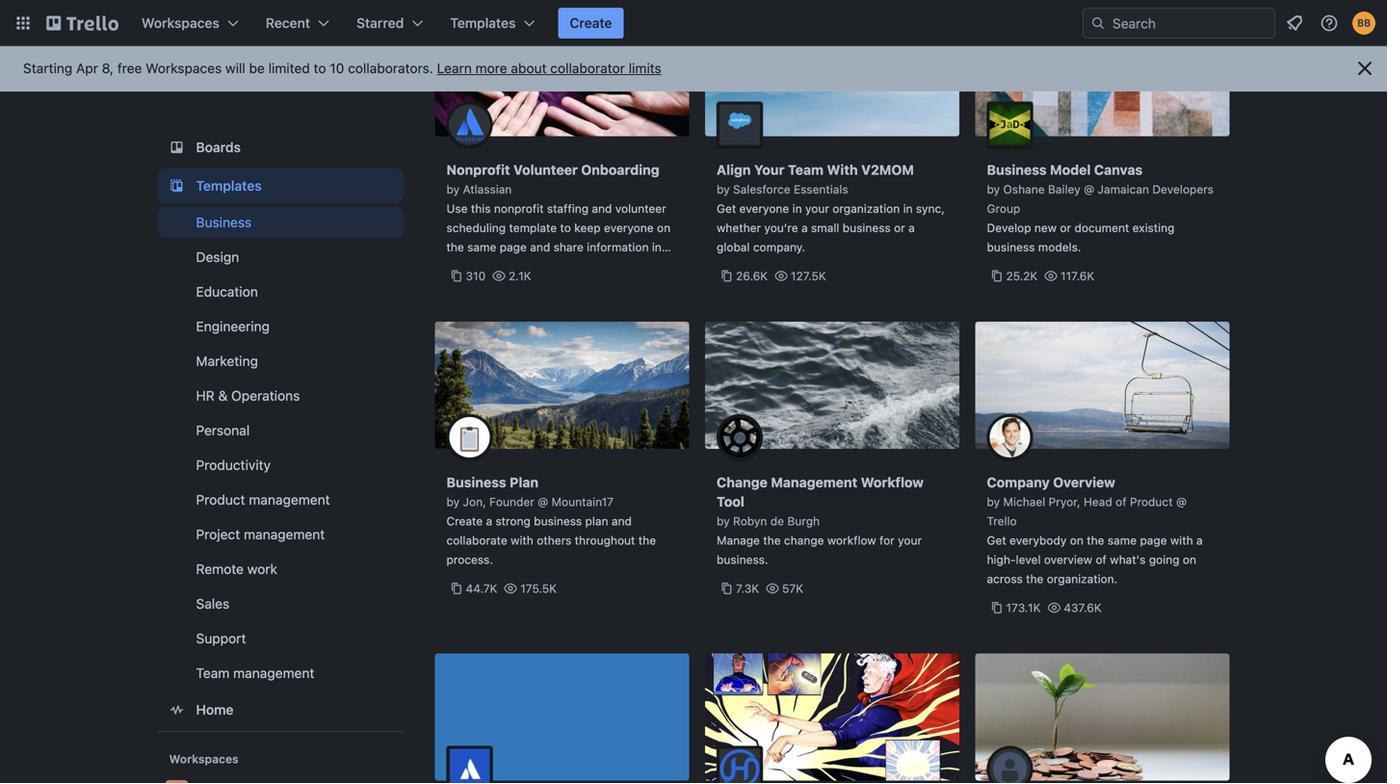 Task type: locate. For each thing, give the bounding box(es) containing it.
business up the design
[[196, 214, 252, 230]]

model
[[1051, 162, 1091, 178]]

of right head
[[1116, 495, 1127, 509]]

nonprofit volunteer onboarding by atlassian use this nonprofit staffing and volunteer scheduling template to keep everyone on the same page and share information in real-time.
[[447, 162, 671, 273]]

productivity link
[[158, 450, 404, 481]]

0 vertical spatial management
[[249, 492, 330, 508]]

1 horizontal spatial business
[[447, 475, 507, 491]]

apr
[[76, 60, 98, 76]]

1 horizontal spatial same
[[1108, 534, 1137, 547]]

team inside align your team with v2mom by salesforce essentials get everyone in your organization in sync, whether you're a small business or a global company.
[[788, 162, 824, 178]]

in right information
[[652, 240, 662, 254]]

workspaces
[[142, 15, 220, 31], [146, 60, 222, 76], [169, 753, 239, 766]]

education
[[196, 284, 258, 300]]

1 horizontal spatial @
[[1084, 183, 1095, 196]]

support
[[196, 631, 246, 647]]

the up overview
[[1087, 534, 1105, 547]]

1 horizontal spatial templates
[[450, 15, 516, 31]]

hr
[[196, 388, 215, 404]]

get inside align your team with v2mom by salesforce essentials get everyone in your organization in sync, whether you're a small business or a global company.
[[717, 202, 736, 215]]

templates button
[[439, 8, 547, 39]]

organization
[[833, 202, 900, 215]]

product right head
[[1130, 495, 1173, 509]]

the up real-
[[447, 240, 464, 254]]

primary element
[[0, 0, 1388, 46]]

plan
[[510, 475, 539, 491]]

1 vertical spatial business
[[987, 240, 1035, 254]]

company.
[[753, 240, 806, 254]]

management
[[249, 492, 330, 508], [244, 527, 325, 543], [233, 665, 315, 681]]

your down essentials
[[806, 202, 830, 215]]

management down the productivity "link"
[[249, 492, 330, 508]]

essentials
[[794, 183, 849, 196]]

@ down the "plan"
[[538, 495, 549, 509]]

robyn
[[733, 515, 768, 528]]

0 horizontal spatial get
[[717, 202, 736, 215]]

0 vertical spatial business
[[843, 221, 891, 235]]

management down the support 'link'
[[233, 665, 315, 681]]

or inside align your team with v2mom by salesforce essentials get everyone in your organization in sync, whether you're a small business or a global company.
[[894, 221, 906, 235]]

2 vertical spatial and
[[612, 515, 632, 528]]

0 horizontal spatial with
[[511, 534, 534, 547]]

team up essentials
[[788, 162, 824, 178]]

to left the 10
[[314, 60, 326, 76]]

shahzeb irshad, grants, strategy and project management specialist image
[[987, 746, 1034, 783]]

in up you're
[[793, 202, 802, 215]]

with inside business plan by jon, founder @ mountain17 create a strong business plan and collaborate with others throughout the process.
[[511, 534, 534, 547]]

and inside business plan by jon, founder @ mountain17 create a strong business plan and collaborate with others throughout the process.
[[612, 515, 632, 528]]

create up collaborator
[[570, 15, 612, 31]]

business down the develop at the top right
[[987, 240, 1035, 254]]

business up others
[[534, 515, 582, 528]]

page up going
[[1141, 534, 1168, 547]]

jamaican
[[1098, 183, 1150, 196]]

template board image
[[165, 174, 188, 198]]

information
[[587, 240, 649, 254]]

0 horizontal spatial @
[[538, 495, 549, 509]]

more
[[476, 60, 507, 76]]

going
[[1150, 553, 1180, 567]]

2 vertical spatial management
[[233, 665, 315, 681]]

align
[[717, 162, 751, 178]]

everyone up information
[[604, 221, 654, 235]]

same inside nonprofit volunteer onboarding by atlassian use this nonprofit staffing and volunteer scheduling template to keep everyone on the same page and share information in real-time.
[[468, 240, 497, 254]]

25.2k
[[1007, 269, 1038, 283]]

to inside nonprofit volunteer onboarding by atlassian use this nonprofit staffing and volunteer scheduling template to keep everyone on the same page and share information in real-time.
[[560, 221, 571, 235]]

you're
[[765, 221, 799, 235]]

across
[[987, 572, 1023, 586]]

workflow
[[861, 475, 924, 491]]

workspaces down workspaces dropdown button
[[146, 60, 222, 76]]

real-
[[447, 260, 472, 273]]

bailey
[[1048, 183, 1081, 196]]

1 vertical spatial to
[[560, 221, 571, 235]]

2 horizontal spatial business
[[987, 162, 1047, 178]]

business inside business link
[[196, 214, 252, 230]]

sales link
[[158, 589, 404, 620]]

by down tool
[[717, 515, 730, 528]]

business for business
[[196, 214, 252, 230]]

@ inside business model canvas by oshane bailey @ jamaican developers group develop new or document existing business models.
[[1084, 183, 1095, 196]]

michael pryor, head of product @ trello image
[[987, 414, 1034, 461]]

0 vertical spatial your
[[806, 202, 830, 215]]

0 vertical spatial to
[[314, 60, 326, 76]]

1 or from the left
[[894, 221, 906, 235]]

2 horizontal spatial business
[[987, 240, 1035, 254]]

1 horizontal spatial get
[[987, 534, 1007, 547]]

in
[[793, 202, 802, 215], [904, 202, 913, 215], [652, 240, 662, 254]]

be
[[249, 60, 265, 76]]

8,
[[102, 60, 114, 76]]

nonprofit
[[447, 162, 510, 178]]

staffing
[[547, 202, 589, 215]]

workspaces down home
[[169, 753, 239, 766]]

create down jon,
[[447, 515, 483, 528]]

templates up more at the left top of the page
[[450, 15, 516, 31]]

with inside company overview by michael pryor, head of product @ trello get everybody on the same page with a high-level overview of what's going on across the organization.
[[1171, 534, 1194, 547]]

1 horizontal spatial everyone
[[740, 202, 790, 215]]

1 horizontal spatial page
[[1141, 534, 1168, 547]]

0 horizontal spatial or
[[894, 221, 906, 235]]

same up time.
[[468, 240, 497, 254]]

same up "what's" on the bottom of the page
[[1108, 534, 1137, 547]]

atlassian image
[[447, 102, 493, 148]]

business plan by jon, founder @ mountain17 create a strong business plan and collaborate with others throughout the process.
[[447, 475, 656, 567]]

business inside business plan by jon, founder @ mountain17 create a strong business plan and collaborate with others throughout the process.
[[534, 515, 582, 528]]

of left "what's" on the bottom of the page
[[1096, 553, 1107, 567]]

1 vertical spatial team
[[196, 665, 230, 681]]

operations
[[231, 388, 300, 404]]

1 vertical spatial your
[[898, 534, 922, 547]]

in inside nonprofit volunteer onboarding by atlassian use this nonprofit staffing and volunteer scheduling template to keep everyone on the same page and share information in real-time.
[[652, 240, 662, 254]]

level
[[1016, 553, 1041, 567]]

change management workflow tool by robyn de burgh manage the change workflow for your business.
[[717, 475, 924, 567]]

2 vertical spatial business
[[534, 515, 582, 528]]

on
[[657, 221, 671, 235], [1070, 534, 1084, 547], [1183, 553, 1197, 567]]

business inside business model canvas by oshane bailey @ jamaican developers group develop new or document existing business models.
[[987, 162, 1047, 178]]

0 vertical spatial on
[[657, 221, 671, 235]]

0 vertical spatial get
[[717, 202, 736, 215]]

by inside change management workflow tool by robyn de burgh manage the change workflow for your business.
[[717, 515, 730, 528]]

will
[[226, 60, 246, 76]]

1 vertical spatial get
[[987, 534, 1007, 547]]

in left sync,
[[904, 202, 913, 215]]

by down align
[[717, 183, 730, 196]]

1 vertical spatial same
[[1108, 534, 1137, 547]]

business inside business plan by jon, founder @ mountain17 create a strong business plan and collaborate with others throughout the process.
[[447, 475, 507, 491]]

1 horizontal spatial or
[[1060, 221, 1072, 235]]

develop
[[987, 221, 1032, 235]]

and down template
[[530, 240, 550, 254]]

1 vertical spatial business
[[196, 214, 252, 230]]

management down product management link
[[244, 527, 325, 543]]

page
[[500, 240, 527, 254], [1141, 534, 1168, 547]]

1 vertical spatial page
[[1141, 534, 1168, 547]]

@ up going
[[1177, 495, 1187, 509]]

team management
[[196, 665, 315, 681]]

or
[[894, 221, 906, 235], [1060, 221, 1072, 235]]

the down level
[[1026, 572, 1044, 586]]

business
[[987, 162, 1047, 178], [196, 214, 252, 230], [447, 475, 507, 491]]

1 vertical spatial workspaces
[[146, 60, 222, 76]]

sync,
[[916, 202, 945, 215]]

0 horizontal spatial page
[[500, 240, 527, 254]]

on down volunteer
[[657, 221, 671, 235]]

business link
[[158, 207, 404, 238]]

0 horizontal spatial of
[[1096, 553, 1107, 567]]

2 horizontal spatial on
[[1183, 553, 1197, 567]]

personal link
[[158, 415, 404, 446]]

2 with from the left
[[1171, 534, 1194, 547]]

and right plan
[[612, 515, 632, 528]]

business up the oshane on the top right of the page
[[987, 162, 1047, 178]]

everybody
[[1010, 534, 1067, 547]]

create button
[[558, 8, 624, 39]]

0 horizontal spatial business
[[196, 214, 252, 230]]

everyone inside align your team with v2mom by salesforce essentials get everyone in your organization in sync, whether you're a small business or a global company.
[[740, 202, 790, 215]]

1 horizontal spatial on
[[1070, 534, 1084, 547]]

use
[[447, 202, 468, 215]]

1 with from the left
[[511, 534, 534, 547]]

by
[[447, 183, 460, 196], [717, 183, 730, 196], [987, 183, 1000, 196], [447, 495, 460, 509], [987, 495, 1000, 509], [717, 515, 730, 528]]

developers
[[1153, 183, 1214, 196]]

personal
[[196, 423, 250, 438]]

same inside company overview by michael pryor, head of product @ trello get everybody on the same page with a high-level overview of what's going on across the organization.
[[1108, 534, 1137, 547]]

the down de
[[764, 534, 781, 547]]

business inside align your team with v2mom by salesforce essentials get everyone in your organization in sync, whether you're a small business or a global company.
[[843, 221, 891, 235]]

product
[[196, 492, 245, 508], [1130, 495, 1173, 509]]

management for product management
[[249, 492, 330, 508]]

everyone inside nonprofit volunteer onboarding by atlassian use this nonprofit staffing and volunteer scheduling template to keep everyone on the same page and share information in real-time.
[[604, 221, 654, 235]]

0 horizontal spatial create
[[447, 515, 483, 528]]

design
[[196, 249, 239, 265]]

your right for
[[898, 534, 922, 547]]

0 vertical spatial workspaces
[[142, 15, 220, 31]]

learn more about collaborator limits link
[[437, 60, 662, 76]]

1 vertical spatial create
[[447, 515, 483, 528]]

the right throughout
[[639, 534, 656, 547]]

marketing
[[196, 353, 258, 369]]

1 vertical spatial and
[[530, 240, 550, 254]]

127.5k
[[791, 269, 827, 283]]

1 vertical spatial everyone
[[604, 221, 654, 235]]

company
[[987, 475, 1050, 491]]

or right new
[[1060, 221, 1072, 235]]

0 horizontal spatial on
[[657, 221, 671, 235]]

workspaces up free
[[142, 15, 220, 31]]

0 horizontal spatial same
[[468, 240, 497, 254]]

0 vertical spatial create
[[570, 15, 612, 31]]

get up whether
[[717, 202, 736, 215]]

by up trello
[[987, 495, 1000, 509]]

collaborate
[[447, 534, 508, 547]]

0 horizontal spatial business
[[534, 515, 582, 528]]

create inside button
[[570, 15, 612, 31]]

everyone down the salesforce
[[740, 202, 790, 215]]

44.7k
[[466, 582, 498, 596]]

2 horizontal spatial @
[[1177, 495, 1187, 509]]

everyone
[[740, 202, 790, 215], [604, 221, 654, 235]]

by up the "use"
[[447, 183, 460, 196]]

founder
[[490, 495, 535, 509]]

1 horizontal spatial product
[[1130, 495, 1173, 509]]

open information menu image
[[1320, 13, 1340, 33]]

page down template
[[500, 240, 527, 254]]

business for business model canvas by oshane bailey @ jamaican developers group develop new or document existing business models.
[[987, 162, 1047, 178]]

0 horizontal spatial everyone
[[604, 221, 654, 235]]

0 vertical spatial everyone
[[740, 202, 790, 215]]

team management link
[[158, 658, 404, 689]]

management for project management
[[244, 527, 325, 543]]

2 or from the left
[[1060, 221, 1072, 235]]

product management
[[196, 492, 330, 508]]

&
[[218, 388, 228, 404]]

templates down the boards
[[196, 178, 262, 194]]

1 horizontal spatial to
[[560, 221, 571, 235]]

michael
[[1004, 495, 1046, 509]]

0 vertical spatial same
[[468, 240, 497, 254]]

by up group
[[987, 183, 1000, 196]]

or inside business model canvas by oshane bailey @ jamaican developers group develop new or document existing business models.
[[1060, 221, 1072, 235]]

1 horizontal spatial your
[[898, 534, 922, 547]]

get up high-
[[987, 534, 1007, 547]]

0 horizontal spatial in
[[652, 240, 662, 254]]

1 horizontal spatial of
[[1116, 495, 1127, 509]]

@ right bailey
[[1084, 183, 1095, 196]]

business for business plan by jon, founder @ mountain17 create a strong business plan and collaborate with others throughout the process.
[[447, 475, 507, 491]]

0 horizontal spatial templates
[[196, 178, 262, 194]]

and up keep
[[592, 202, 612, 215]]

@ inside company overview by michael pryor, head of product @ trello get everybody on the same page with a high-level overview of what's going on across the organization.
[[1177, 495, 1187, 509]]

1 horizontal spatial create
[[570, 15, 612, 31]]

productivity
[[196, 457, 271, 473]]

salesforce essentials image
[[717, 102, 763, 148]]

darren chait, co-founder @ hugo image
[[717, 746, 763, 783]]

2 vertical spatial on
[[1183, 553, 1197, 567]]

0 vertical spatial business
[[987, 162, 1047, 178]]

0 horizontal spatial to
[[314, 60, 326, 76]]

process.
[[447, 553, 493, 567]]

0 vertical spatial templates
[[450, 15, 516, 31]]

1 vertical spatial management
[[244, 527, 325, 543]]

2 vertical spatial business
[[447, 475, 507, 491]]

recent
[[266, 15, 310, 31]]

your inside change management workflow tool by robyn de burgh manage the change workflow for your business.
[[898, 534, 922, 547]]

1 horizontal spatial team
[[788, 162, 824, 178]]

on up overview
[[1070, 534, 1084, 547]]

with down strong
[[511, 534, 534, 547]]

0 vertical spatial team
[[788, 162, 824, 178]]

a inside business plan by jon, founder @ mountain17 create a strong business plan and collaborate with others throughout the process.
[[486, 515, 493, 528]]

0 vertical spatial page
[[500, 240, 527, 254]]

with up going
[[1171, 534, 1194, 547]]

overview
[[1054, 475, 1116, 491]]

to down staffing
[[560, 221, 571, 235]]

team down support
[[196, 665, 230, 681]]

product up project
[[196, 492, 245, 508]]

1 horizontal spatial with
[[1171, 534, 1194, 547]]

page inside nonprofit volunteer onboarding by atlassian use this nonprofit staffing and volunteer scheduling template to keep everyone on the same page and share information in real-time.
[[500, 240, 527, 254]]

share
[[554, 240, 584, 254]]

the inside business plan by jon, founder @ mountain17 create a strong business plan and collaborate with others throughout the process.
[[639, 534, 656, 547]]

business down organization
[[843, 221, 891, 235]]

global
[[717, 240, 750, 254]]

existing
[[1133, 221, 1175, 235]]

plan
[[585, 515, 609, 528]]

by left jon,
[[447, 495, 460, 509]]

0 horizontal spatial your
[[806, 202, 830, 215]]

10
[[330, 60, 344, 76]]

with
[[827, 162, 858, 178]]

or down organization
[[894, 221, 906, 235]]

26.6k
[[736, 269, 768, 283]]

on right going
[[1183, 553, 1197, 567]]

volunteer
[[514, 162, 578, 178]]

hr & operations
[[196, 388, 300, 404]]

templates inside popup button
[[450, 15, 516, 31]]

business up jon,
[[447, 475, 507, 491]]

1 horizontal spatial business
[[843, 221, 891, 235]]

the
[[447, 240, 464, 254], [639, 534, 656, 547], [764, 534, 781, 547], [1087, 534, 1105, 547], [1026, 572, 1044, 586]]

1 vertical spatial of
[[1096, 553, 1107, 567]]

remote work
[[196, 561, 277, 577]]



Task type: describe. For each thing, give the bounding box(es) containing it.
recent button
[[254, 8, 341, 39]]

starred button
[[345, 8, 435, 39]]

marketing link
[[158, 346, 404, 377]]

new
[[1035, 221, 1057, 235]]

education link
[[158, 277, 404, 307]]

0 notifications image
[[1284, 12, 1307, 35]]

0 horizontal spatial product
[[196, 492, 245, 508]]

remote
[[196, 561, 244, 577]]

company overview by michael pryor, head of product @ trello get everybody on the same page with a high-level overview of what's going on across the organization.
[[987, 475, 1203, 586]]

starred
[[357, 15, 404, 31]]

57k
[[783, 582, 804, 596]]

on inside nonprofit volunteer onboarding by atlassian use this nonprofit staffing and volunteer scheduling template to keep everyone on the same page and share information in real-time.
[[657, 221, 671, 235]]

7.3k
[[736, 582, 760, 596]]

change
[[784, 534, 824, 547]]

for
[[880, 534, 895, 547]]

sales
[[196, 596, 230, 612]]

project management
[[196, 527, 325, 543]]

this
[[471, 202, 491, 215]]

173.1k
[[1007, 601, 1041, 615]]

by inside business plan by jon, founder @ mountain17 create a strong business plan and collaborate with others throughout the process.
[[447, 495, 460, 509]]

what's
[[1110, 553, 1146, 567]]

0 horizontal spatial team
[[196, 665, 230, 681]]

0 vertical spatial and
[[592, 202, 612, 215]]

workspaces inside dropdown button
[[142, 15, 220, 31]]

jon, founder @ mountain17 image
[[447, 414, 493, 461]]

by inside company overview by michael pryor, head of product @ trello get everybody on the same page with a high-level overview of what's going on across the organization.
[[987, 495, 1000, 509]]

back to home image
[[46, 8, 119, 39]]

jon,
[[463, 495, 486, 509]]

business model canvas by oshane bailey @ jamaican developers group develop new or document existing business models.
[[987, 162, 1214, 254]]

tool
[[717, 494, 745, 510]]

2 vertical spatial workspaces
[[169, 753, 239, 766]]

home
[[196, 702, 234, 718]]

document
[[1075, 221, 1130, 235]]

template
[[509, 221, 557, 235]]

limits
[[629, 60, 662, 76]]

a inside company overview by michael pryor, head of product @ trello get everybody on the same page with a high-level overview of what's going on across the organization.
[[1197, 534, 1203, 547]]

@ inside business plan by jon, founder @ mountain17 create a strong business plan and collaborate with others throughout the process.
[[538, 495, 549, 509]]

management for team management
[[233, 665, 315, 681]]

product management link
[[158, 485, 404, 516]]

collaborators.
[[348, 60, 433, 76]]

keep
[[575, 221, 601, 235]]

templates link
[[158, 169, 404, 203]]

310
[[466, 269, 486, 283]]

small
[[811, 221, 840, 235]]

board image
[[165, 136, 188, 159]]

home image
[[165, 699, 188, 722]]

1 vertical spatial templates
[[196, 178, 262, 194]]

project
[[196, 527, 240, 543]]

time.
[[472, 260, 499, 273]]

free
[[117, 60, 142, 76]]

limited
[[269, 60, 310, 76]]

oshane bailey @ jamaican developers group image
[[987, 102, 1034, 148]]

1 horizontal spatial in
[[793, 202, 802, 215]]

engineering link
[[158, 311, 404, 342]]

group
[[987, 202, 1021, 215]]

workflow
[[828, 534, 877, 547]]

change
[[717, 475, 768, 491]]

0 vertical spatial of
[[1116, 495, 1127, 509]]

437.6k
[[1064, 601, 1102, 615]]

hr & operations link
[[158, 381, 404, 412]]

trello
[[987, 515, 1017, 528]]

the inside change management workflow tool by robyn de burgh manage the change workflow for your business.
[[764, 534, 781, 547]]

search image
[[1091, 15, 1106, 31]]

models.
[[1039, 240, 1082, 254]]

get inside company overview by michael pryor, head of product @ trello get everybody on the same page with a high-level overview of what's going on across the organization.
[[987, 534, 1007, 547]]

mountain17
[[552, 495, 614, 509]]

1 vertical spatial on
[[1070, 534, 1084, 547]]

2.1k
[[509, 269, 532, 283]]

throughout
[[575, 534, 635, 547]]

by inside align your team with v2mom by salesforce essentials get everyone in your organization in sync, whether you're a small business or a global company.
[[717, 183, 730, 196]]

your
[[755, 162, 785, 178]]

salesforce
[[733, 183, 791, 196]]

2 horizontal spatial in
[[904, 202, 913, 215]]

v2mom
[[862, 162, 914, 178]]

product inside company overview by michael pryor, head of product @ trello get everybody on the same page with a high-level overview of what's going on across the organization.
[[1130, 495, 1173, 509]]

others
[[537, 534, 572, 547]]

burgh
[[788, 515, 820, 528]]

117.6k
[[1061, 269, 1095, 283]]

align your team with v2mom by salesforce essentials get everyone in your organization in sync, whether you're a small business or a global company.
[[717, 162, 945, 254]]

strong
[[496, 515, 531, 528]]

scheduling
[[447, 221, 506, 235]]

whether
[[717, 221, 761, 235]]

175.5k
[[521, 582, 557, 596]]

Search field
[[1106, 9, 1275, 38]]

manage
[[717, 534, 760, 547]]

by inside nonprofit volunteer onboarding by atlassian use this nonprofit staffing and volunteer scheduling template to keep everyone on the same page and share information in real-time.
[[447, 183, 460, 196]]

page inside company overview by michael pryor, head of product @ trello get everybody on the same page with a high-level overview of what's going on across the organization.
[[1141, 534, 1168, 547]]

design link
[[158, 242, 404, 273]]

business inside business model canvas by oshane bailey @ jamaican developers group develop new or document existing business models.
[[987, 240, 1035, 254]]

robyn de burgh image
[[717, 414, 763, 461]]

work
[[247, 561, 277, 577]]

volunteer
[[616, 202, 667, 215]]

the inside nonprofit volunteer onboarding by atlassian use this nonprofit staffing and volunteer scheduling template to keep everyone on the same page and share information in real-time.
[[447, 240, 464, 254]]

atlassian customer success image
[[447, 746, 493, 783]]

workspaces button
[[130, 8, 250, 39]]

create inside business plan by jon, founder @ mountain17 create a strong business plan and collaborate with others throughout the process.
[[447, 515, 483, 528]]

nonprofit
[[494, 202, 544, 215]]

your inside align your team with v2mom by salesforce essentials get everyone in your organization in sync, whether you're a small business or a global company.
[[806, 202, 830, 215]]

by inside business model canvas by oshane bailey @ jamaican developers group develop new or document existing business models.
[[987, 183, 1000, 196]]

learn
[[437, 60, 472, 76]]

atlassian
[[463, 183, 512, 196]]

bob builder (bobbuilder40) image
[[1353, 12, 1376, 35]]



Task type: vqa. For each thing, say whether or not it's contained in the screenshot.


